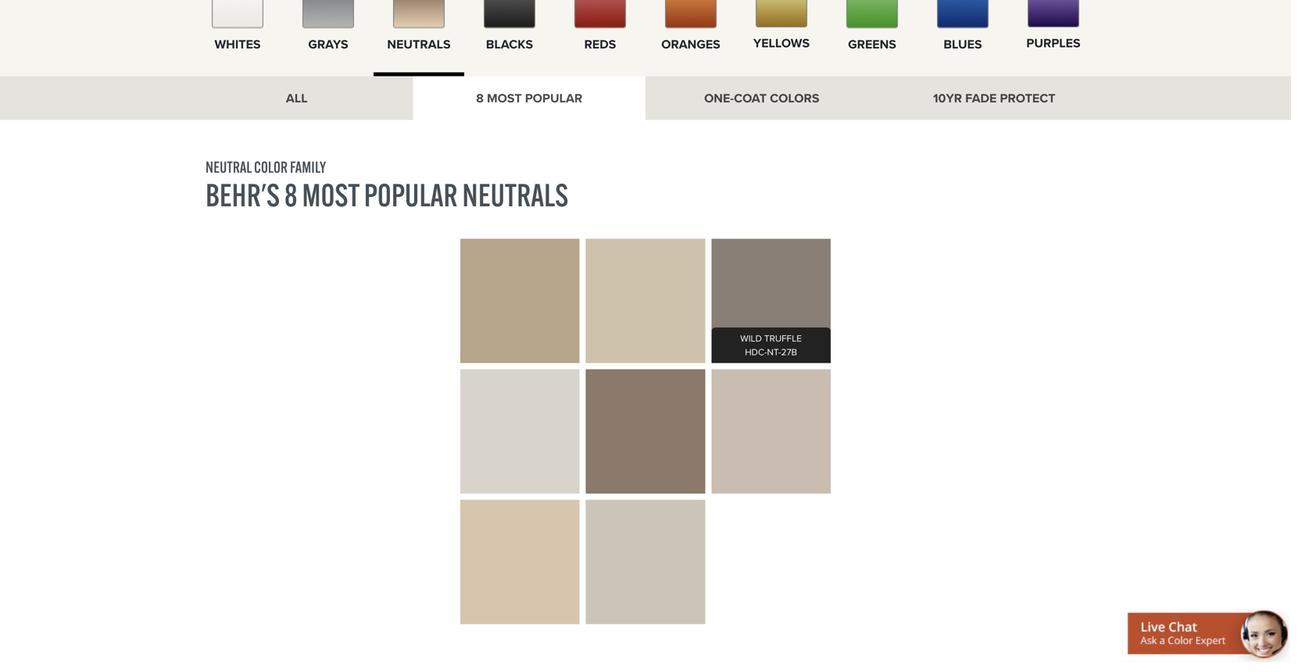 Task type: describe. For each thing, give the bounding box(es) containing it.
0 vertical spatial 8
[[476, 89, 484, 107]]

neutral color family behr's 8 most popular neutrals
[[206, 157, 569, 214]]

coat
[[734, 89, 767, 107]]

behr's
[[206, 175, 280, 214]]

blues
[[944, 35, 983, 53]]

oranges
[[662, 35, 721, 53]]

blacks
[[486, 35, 533, 53]]

neutral
[[206, 157, 252, 177]]

purple image
[[1028, 0, 1080, 28]]

orange image
[[665, 0, 717, 28]]

yellow image
[[756, 0, 808, 28]]

fade
[[966, 89, 997, 107]]

most
[[302, 175, 360, 214]]

white image
[[212, 0, 263, 28]]

purples
[[1027, 34, 1081, 53]]

10yr fade protect
[[934, 89, 1056, 107]]

most
[[487, 89, 522, 107]]

black image
[[484, 0, 536, 28]]

colors
[[770, 89, 820, 107]]

greens
[[848, 35, 897, 53]]

neutrals
[[462, 175, 569, 214]]

popular
[[364, 175, 458, 214]]

wild
[[741, 331, 762, 345]]



Task type: locate. For each thing, give the bounding box(es) containing it.
yellows
[[754, 34, 810, 53]]

27b
[[781, 345, 798, 359]]

wild truffle hdc-nt-27b
[[741, 331, 802, 359]]

color
[[254, 157, 288, 177]]

neutral image
[[393, 0, 445, 28]]

8
[[476, 89, 484, 107], [284, 175, 298, 214]]

all
[[286, 89, 308, 107]]

10yr
[[934, 89, 963, 107]]

8 most popular
[[476, 89, 583, 107]]

one-coat colors
[[705, 89, 820, 107]]

one-
[[705, 89, 734, 107]]

0 horizontal spatial 8
[[284, 175, 298, 214]]

nt-
[[767, 345, 781, 359]]

reds
[[585, 35, 616, 53]]

popular
[[525, 89, 583, 107]]

1 horizontal spatial 8
[[476, 89, 484, 107]]

blue image
[[937, 0, 989, 28]]

red image
[[575, 0, 626, 28]]

grays
[[308, 35, 348, 53]]

1 vertical spatial 8
[[284, 175, 298, 214]]

whites
[[215, 35, 261, 53]]

neutrals
[[387, 35, 451, 53]]

green image
[[847, 0, 898, 28]]

protect
[[1000, 89, 1056, 107]]

truffle
[[765, 331, 802, 345]]

gray image
[[303, 0, 354, 28]]

live chat online image image
[[1128, 608, 1292, 662]]

family
[[290, 157, 326, 177]]

hdc-
[[745, 345, 767, 359]]

8 inside neutral color family behr's 8 most popular neutrals
[[284, 175, 298, 214]]



Task type: vqa. For each thing, say whether or not it's contained in the screenshot.
The Wood Stains & Finishes How-To
no



